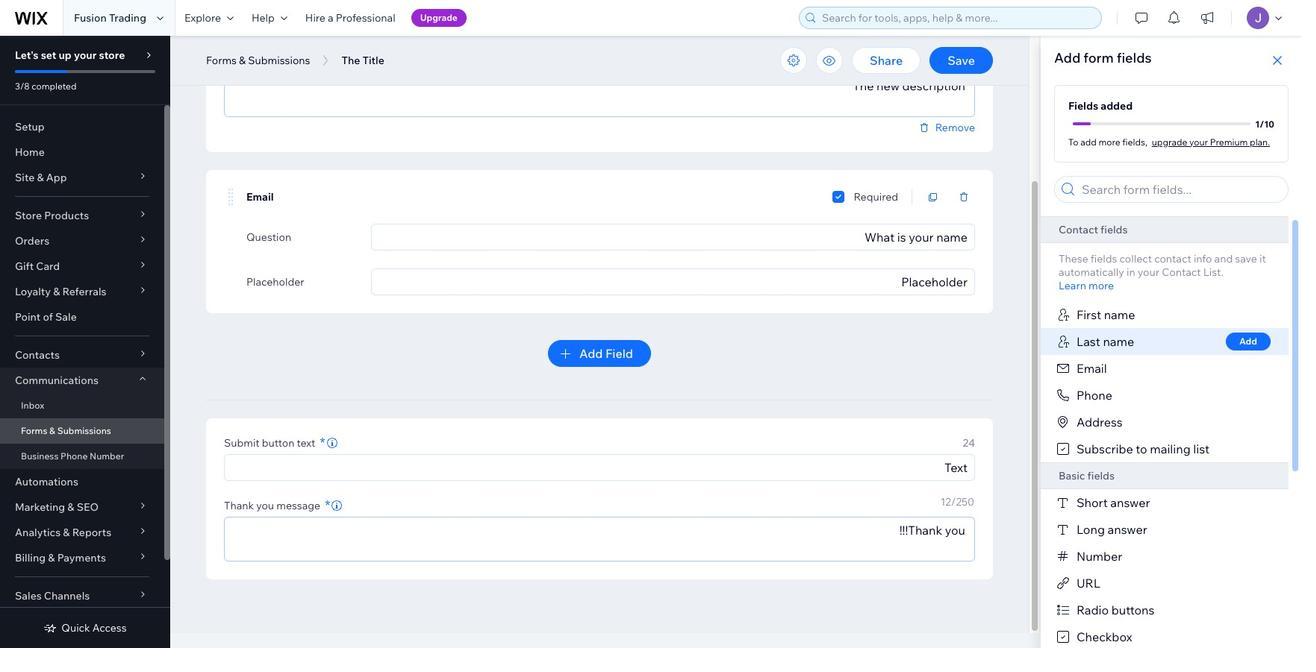 Task type: locate. For each thing, give the bounding box(es) containing it.
fields for contact
[[1101, 223, 1128, 237]]

marketing & seo button
[[0, 495, 164, 520]]

1 vertical spatial more
[[1089, 279, 1114, 293]]

to
[[1069, 136, 1079, 147]]

completed
[[32, 81, 76, 92]]

0 horizontal spatial forms & submissions
[[21, 426, 111, 437]]

more right add at right
[[1099, 136, 1121, 147]]

0 vertical spatial submissions
[[248, 54, 310, 67]]

3/8
[[15, 81, 30, 92]]

0 vertical spatial name
[[1104, 308, 1135, 323]]

number down forms & submissions link
[[90, 451, 124, 462]]

1 vertical spatial submissions
[[57, 426, 111, 437]]

sales channels button
[[0, 584, 164, 609]]

None checkbox
[[833, 188, 845, 206]]

address
[[1077, 415, 1123, 430]]

forms & submissions inside sidebar element
[[21, 426, 111, 437]]

1 vertical spatial name
[[1103, 335, 1134, 349]]

remove button
[[918, 121, 975, 134]]

& right billing
[[48, 552, 55, 565]]

you
[[256, 500, 274, 513]]

12
[[941, 496, 951, 509]]

fields
[[1069, 99, 1099, 113]]

0 horizontal spatial number
[[90, 451, 124, 462]]

0 vertical spatial number
[[90, 451, 124, 462]]

1 horizontal spatial email
[[1077, 361, 1107, 376]]

* right "text"
[[320, 435, 325, 452]]

first name
[[1077, 308, 1135, 323]]

forms for forms & submissions button
[[206, 54, 237, 67]]

email up 'question'
[[246, 190, 274, 204]]

phone down forms & submissions link
[[61, 451, 88, 462]]

1 horizontal spatial your
[[1138, 266, 1160, 279]]

add for add
[[1240, 336, 1258, 347]]

phone inside 'link'
[[61, 451, 88, 462]]

contact up these at the right
[[1059, 223, 1098, 237]]

& inside the marketing & seo popup button
[[67, 501, 74, 515]]

premium
[[1210, 136, 1248, 147]]

/ for 1
[[1260, 118, 1264, 130]]

answer for long answer
[[1108, 523, 1148, 538]]

19 / 1000
[[934, 51, 975, 64]]

e.g., Submit field
[[229, 456, 970, 481]]

answer down short answer
[[1108, 523, 1148, 538]]

1 vertical spatial *
[[325, 497, 330, 515]]

first
[[1077, 308, 1102, 323]]

let's set up your store
[[15, 49, 125, 62]]

long
[[1077, 523, 1105, 538]]

name up last name
[[1104, 308, 1135, 323]]

0 vertical spatial forms & submissions
[[206, 54, 310, 67]]

collect
[[1120, 252, 1152, 266]]

add form fields
[[1054, 49, 1152, 66]]

sidebar element
[[0, 36, 170, 649]]

name
[[1104, 308, 1135, 323], [1103, 335, 1134, 349]]

sales
[[15, 590, 42, 603]]

more right learn
[[1089, 279, 1114, 293]]

1 vertical spatial number
[[1077, 550, 1123, 565]]

save
[[948, 53, 975, 68]]

0 horizontal spatial email
[[246, 190, 274, 204]]

1 vertical spatial answer
[[1108, 523, 1148, 538]]

your right up
[[74, 49, 97, 62]]

last
[[1077, 335, 1101, 349]]

& inside analytics & reports popup button
[[63, 526, 70, 540]]

upgrade
[[420, 12, 458, 23]]

submissions inside sidebar element
[[57, 426, 111, 437]]

2 vertical spatial your
[[1138, 266, 1160, 279]]

more
[[1099, 136, 1121, 147], [1089, 279, 1114, 293]]

2 vertical spatial /
[[951, 496, 956, 509]]

250
[[956, 496, 975, 509]]

answer for short answer
[[1111, 496, 1150, 511]]

fields up "collect"
[[1101, 223, 1128, 237]]

2 horizontal spatial /
[[1260, 118, 1264, 130]]

forms down the inbox
[[21, 426, 47, 437]]

0 horizontal spatial forms
[[21, 426, 47, 437]]

1 horizontal spatial contact
[[1162, 266, 1201, 279]]

0 horizontal spatial add
[[580, 346, 603, 361]]

1 / 10
[[1255, 118, 1275, 130]]

*
[[320, 435, 325, 452], [325, 497, 330, 515]]

share button
[[852, 47, 921, 74]]

submissions inside button
[[248, 54, 310, 67]]

& left "seo"
[[67, 501, 74, 515]]

1 vertical spatial forms & submissions
[[21, 426, 111, 437]]

& inside billing & payments dropdown button
[[48, 552, 55, 565]]

professional
[[336, 11, 396, 25]]

contact left list. at right
[[1162, 266, 1201, 279]]

* right message
[[325, 497, 330, 515]]

1 horizontal spatial forms & submissions
[[206, 54, 310, 67]]

forms & submissions down help in the top of the page
[[206, 54, 310, 67]]

automations
[[15, 476, 78, 489]]

1 horizontal spatial forms
[[206, 54, 237, 67]]

learn
[[1059, 279, 1086, 293]]

1 horizontal spatial phone
[[1077, 388, 1113, 403]]

orders
[[15, 234, 49, 248]]

to add more fields, upgrade your premium plan.
[[1069, 136, 1270, 147]]

& inside site & app dropdown button
[[37, 171, 44, 184]]

contacts button
[[0, 343, 164, 368]]

1 horizontal spatial submissions
[[248, 54, 310, 67]]

1 vertical spatial forms
[[21, 426, 47, 437]]

required
[[854, 190, 898, 204]]

buttons
[[1112, 603, 1155, 618]]

number down long
[[1077, 550, 1123, 565]]

forms & submissions for forms & submissions button
[[206, 54, 310, 67]]

gift card button
[[0, 254, 164, 279]]

0 horizontal spatial your
[[74, 49, 97, 62]]

forms & submissions
[[206, 54, 310, 67], [21, 426, 111, 437]]

& left description
[[239, 54, 246, 67]]

0 horizontal spatial contact
[[1059, 223, 1098, 237]]

0 vertical spatial *
[[320, 435, 325, 452]]

these fields collect contact info and save it automatically in your contact list. learn more
[[1059, 252, 1266, 293]]

e.g., Thanks for submitting! text field
[[225, 518, 975, 562]]

& up business
[[49, 426, 55, 437]]

fields down subscribe
[[1088, 470, 1115, 483]]

subscribe to mailing list
[[1077, 442, 1210, 457]]

short
[[1077, 496, 1108, 511]]

upgrade
[[1152, 136, 1188, 147]]

it
[[1260, 252, 1266, 266]]

number inside business phone number 'link'
[[90, 451, 124, 462]]

store products button
[[0, 203, 164, 229]]

quick
[[61, 622, 90, 635]]

1 horizontal spatial number
[[1077, 550, 1123, 565]]

0 horizontal spatial phone
[[61, 451, 88, 462]]

& for billing & payments dropdown button
[[48, 552, 55, 565]]

& inside loyalty & referrals popup button
[[53, 285, 60, 299]]

form
[[224, 55, 249, 68]]

analytics & reports
[[15, 526, 111, 540]]

submissions down the help 'button'
[[248, 54, 310, 67]]

forms & submissions inside button
[[206, 54, 310, 67]]

description
[[252, 55, 307, 68]]

1 vertical spatial phone
[[61, 451, 88, 462]]

1
[[1255, 118, 1260, 130]]

fields inside these fields collect contact info and save it automatically in your contact list. learn more
[[1091, 252, 1117, 266]]

1 vertical spatial email
[[1077, 361, 1107, 376]]

0 horizontal spatial submissions
[[57, 426, 111, 437]]

& inside forms & submissions button
[[239, 54, 246, 67]]

* for submit button text *
[[320, 435, 325, 452]]

name down first name
[[1103, 335, 1134, 349]]

3/8 completed
[[15, 81, 76, 92]]

products
[[44, 209, 89, 223]]

answer up long answer
[[1111, 496, 1150, 511]]

1 vertical spatial /
[[1260, 118, 1264, 130]]

communications button
[[0, 368, 164, 394]]

thank you message *
[[224, 497, 330, 515]]

submissions for forms & submissions link
[[57, 426, 111, 437]]

2 horizontal spatial your
[[1190, 136, 1208, 147]]

0 vertical spatial /
[[945, 51, 949, 64]]

/ for 19
[[945, 51, 949, 64]]

business phone number
[[21, 451, 124, 462]]

your right upgrade
[[1190, 136, 1208, 147]]

1 horizontal spatial add
[[1054, 49, 1081, 66]]

sales channels
[[15, 590, 90, 603]]

forms inside button
[[206, 54, 237, 67]]

1 vertical spatial contact
[[1162, 266, 1201, 279]]

help button
[[243, 0, 296, 36]]

contact
[[1155, 252, 1192, 266]]

forms down the explore
[[206, 54, 237, 67]]

more inside these fields collect contact info and save it automatically in your contact list. learn more
[[1089, 279, 1114, 293]]

& right the loyalty
[[53, 285, 60, 299]]

quick access
[[61, 622, 127, 635]]

submissions down inbox link
[[57, 426, 111, 437]]

0 vertical spatial forms
[[206, 54, 237, 67]]

email down last at the bottom
[[1077, 361, 1107, 376]]

& for loyalty & referrals popup button at the top left of the page
[[53, 285, 60, 299]]

help
[[252, 11, 275, 25]]

0 horizontal spatial /
[[945, 51, 949, 64]]

0 vertical spatial contact
[[1059, 223, 1098, 237]]

0 vertical spatial answer
[[1111, 496, 1150, 511]]

& right site
[[37, 171, 44, 184]]

&
[[239, 54, 246, 67], [37, 171, 44, 184], [53, 285, 60, 299], [49, 426, 55, 437], [67, 501, 74, 515], [63, 526, 70, 540], [48, 552, 55, 565]]

1 horizontal spatial /
[[951, 496, 956, 509]]

* for thank you message *
[[325, 497, 330, 515]]

forms inside sidebar element
[[21, 426, 47, 437]]

Search for tools, apps, help & more... field
[[818, 7, 1097, 28]]

0 vertical spatial your
[[74, 49, 97, 62]]

your right the in
[[1138, 266, 1160, 279]]

analytics & reports button
[[0, 520, 164, 546]]

forms & submissions link
[[0, 419, 164, 444]]

2 horizontal spatial add
[[1240, 336, 1258, 347]]

10
[[1264, 118, 1275, 130]]

your
[[74, 49, 97, 62], [1190, 136, 1208, 147], [1138, 266, 1160, 279]]

& inside forms & submissions link
[[49, 426, 55, 437]]

channels
[[44, 590, 90, 603]]

the title button
[[334, 49, 392, 72]]

contact
[[1059, 223, 1098, 237], [1162, 266, 1201, 279]]

Add placeholder text… field
[[376, 270, 970, 295]]

phone up address at bottom right
[[1077, 388, 1113, 403]]

& left reports
[[63, 526, 70, 540]]

forms & submissions up business phone number
[[21, 426, 111, 437]]

& for analytics & reports popup button
[[63, 526, 70, 540]]

fields left the in
[[1091, 252, 1117, 266]]

add for add field
[[580, 346, 603, 361]]

0 vertical spatial email
[[246, 190, 274, 204]]

fields for these
[[1091, 252, 1117, 266]]

site & app
[[15, 171, 67, 184]]



Task type: describe. For each thing, give the bounding box(es) containing it.
upgrade button
[[411, 9, 467, 27]]

marketing & seo
[[15, 501, 99, 515]]

Search form fields... field
[[1078, 177, 1284, 202]]

info
[[1194, 252, 1212, 266]]

marketing
[[15, 501, 65, 515]]

submissions for forms & submissions button
[[248, 54, 310, 67]]

/ for 12
[[951, 496, 956, 509]]

store
[[99, 49, 125, 62]]

& for the marketing & seo popup button
[[67, 501, 74, 515]]

your inside sidebar element
[[74, 49, 97, 62]]

form description
[[224, 55, 307, 68]]

fusion
[[74, 11, 107, 25]]

field
[[606, 346, 633, 361]]

automations link
[[0, 470, 164, 495]]

save
[[1235, 252, 1257, 266]]

Add a short description... text field
[[225, 73, 975, 116]]

12 / 250
[[941, 496, 975, 509]]

loyalty & referrals
[[15, 285, 106, 299]]

added
[[1101, 99, 1133, 113]]

payments
[[57, 552, 106, 565]]

remove
[[935, 121, 975, 134]]

card
[[36, 260, 60, 273]]

basic
[[1059, 470, 1085, 483]]

upgrade your premium plan. button
[[1152, 135, 1270, 149]]

inbox link
[[0, 394, 164, 419]]

0 vertical spatial more
[[1099, 136, 1121, 147]]

automatically
[[1059, 266, 1124, 279]]

1 vertical spatial your
[[1190, 136, 1208, 147]]

add field button
[[548, 341, 651, 367]]

button
[[262, 437, 295, 450]]

billing
[[15, 552, 46, 565]]

Type your question here... field
[[376, 225, 970, 250]]

referrals
[[62, 285, 106, 299]]

plan.
[[1250, 136, 1270, 147]]

let's
[[15, 49, 39, 62]]

radio buttons
[[1077, 603, 1155, 618]]

these
[[1059, 252, 1089, 266]]

add for add form fields
[[1054, 49, 1081, 66]]

site
[[15, 171, 35, 184]]

setup
[[15, 120, 45, 134]]

name for last name
[[1103, 335, 1134, 349]]

of
[[43, 311, 53, 324]]

explore
[[184, 11, 221, 25]]

1000
[[949, 51, 975, 64]]

0 vertical spatial phone
[[1077, 388, 1113, 403]]

trading
[[109, 11, 146, 25]]

billing & payments
[[15, 552, 106, 565]]

form
[[1084, 49, 1114, 66]]

gift
[[15, 260, 34, 273]]

contact inside these fields collect contact info and save it automatically in your contact list. learn more
[[1162, 266, 1201, 279]]

point
[[15, 311, 41, 324]]

19
[[934, 51, 945, 64]]

forms & submissions button
[[199, 49, 318, 72]]

in
[[1127, 266, 1136, 279]]

mailing
[[1150, 442, 1191, 457]]

gift card
[[15, 260, 60, 273]]

radio
[[1077, 603, 1109, 618]]

setup link
[[0, 114, 164, 140]]

hire
[[305, 11, 326, 25]]

fields for basic
[[1088, 470, 1115, 483]]

point of sale
[[15, 311, 77, 324]]

basic fields
[[1059, 470, 1115, 483]]

message
[[276, 500, 320, 513]]

& for forms & submissions link
[[49, 426, 55, 437]]

store products
[[15, 209, 89, 223]]

point of sale link
[[0, 305, 164, 330]]

inbox
[[21, 400, 44, 411]]

& for forms & submissions button
[[239, 54, 246, 67]]

contacts
[[15, 349, 60, 362]]

loyalty & referrals button
[[0, 279, 164, 305]]

a
[[328, 11, 334, 25]]

short answer
[[1077, 496, 1150, 511]]

home
[[15, 146, 45, 159]]

the
[[342, 54, 360, 67]]

last name
[[1077, 335, 1134, 349]]

checkbox
[[1077, 630, 1132, 645]]

name for first name
[[1104, 308, 1135, 323]]

list.
[[1204, 266, 1224, 279]]

share
[[870, 53, 903, 68]]

site & app button
[[0, 165, 164, 190]]

the title
[[342, 54, 384, 67]]

access
[[92, 622, 127, 635]]

subscribe
[[1077, 442, 1133, 457]]

thank
[[224, 500, 254, 513]]

add button
[[1226, 333, 1271, 351]]

24
[[963, 437, 975, 450]]

to
[[1136, 442, 1147, 457]]

forms & submissions for forms & submissions link
[[21, 426, 111, 437]]

quick access button
[[44, 622, 127, 635]]

fields right form
[[1117, 49, 1152, 66]]

sale
[[55, 311, 77, 324]]

text
[[297, 437, 315, 450]]

your inside these fields collect contact info and save it automatically in your contact list. learn more
[[1138, 266, 1160, 279]]

forms for forms & submissions link
[[21, 426, 47, 437]]

submit
[[224, 437, 260, 450]]

submit button text *
[[224, 435, 325, 452]]

url
[[1077, 576, 1101, 591]]

& for site & app dropdown button
[[37, 171, 44, 184]]

reports
[[72, 526, 111, 540]]

placeholder
[[246, 276, 304, 289]]

contact fields
[[1059, 223, 1128, 237]]

fusion trading
[[74, 11, 146, 25]]



Task type: vqa. For each thing, say whether or not it's contained in the screenshot.
Apps related to Newest Apps
no



